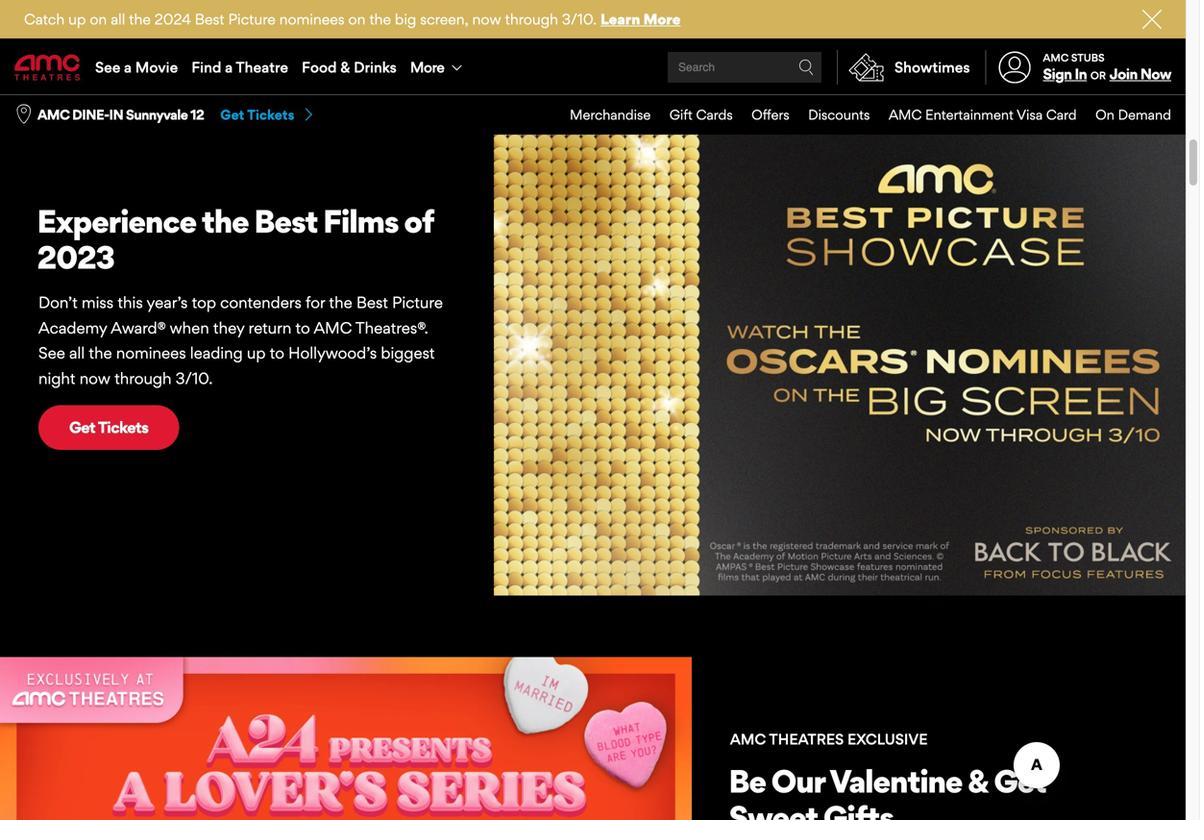 Task type: vqa. For each thing, say whether or not it's contained in the screenshot.
CAPTIVATING
no



Task type: describe. For each thing, give the bounding box(es) containing it.
amc for sunnyvale
[[37, 106, 70, 123]]

menu containing more
[[0, 40, 1186, 94]]

visa
[[1017, 106, 1043, 123]]

search the AMC website text field
[[676, 60, 799, 75]]

don't miss this year's top contenders for the best picture academy award® when they return to amc theatres®. see all the nominees leading up to hollywood's biggest night now through 3/10.
[[38, 293, 443, 388]]

1 horizontal spatial to
[[296, 318, 310, 337]]

of
[[404, 202, 434, 241]]

don't
[[38, 293, 78, 312]]

find a theatre
[[191, 58, 288, 76]]

0 vertical spatial all
[[111, 10, 125, 28]]

dine-
[[72, 106, 109, 123]]

nominees inside don't miss this year's top contenders for the best picture academy award® when they return to amc theatres®. see all the nominees leading up to hollywood's biggest night now through 3/10.
[[116, 343, 186, 363]]

0 vertical spatial now
[[473, 10, 501, 28]]

valentine
[[830, 762, 963, 800]]

in
[[1075, 65, 1087, 83]]

leading
[[190, 343, 243, 363]]

catch up on all the 2024 best picture nominees on the big screen, now through 3/10. learn more
[[24, 10, 681, 28]]

food & drinks
[[302, 58, 397, 76]]

tickets for the top get tickets link
[[247, 106, 295, 123]]

find
[[191, 58, 222, 76]]

offers
[[752, 106, 790, 123]]

this
[[118, 293, 143, 312]]

drinks
[[354, 58, 397, 76]]

be our valentine & get sweet gifts
[[729, 762, 1047, 820]]

gift
[[670, 106, 693, 123]]

award®
[[111, 318, 166, 337]]

theatres
[[769, 730, 844, 748]]

best inside don't miss this year's top contenders for the best picture academy award® when they return to amc theatres®. see all the nominees leading up to hollywood's biggest night now through 3/10.
[[357, 293, 388, 312]]

0 horizontal spatial to
[[270, 343, 285, 363]]

the left the big
[[369, 10, 391, 28]]

& inside be our valentine & get sweet gifts
[[968, 762, 989, 800]]

amc entertainment visa card link
[[870, 95, 1077, 134]]

in
[[109, 106, 123, 123]]

0 horizontal spatial up
[[68, 10, 86, 28]]

user profile image
[[988, 51, 1042, 83]]

a24 lovers image
[[0, 657, 692, 820]]

now inside don't miss this year's top contenders for the best picture academy award® when they return to amc theatres®. see all the nominees leading up to hollywood's biggest night now through 3/10.
[[79, 369, 110, 388]]

amc theatres exclusive
[[730, 730, 928, 748]]

join
[[1110, 65, 1138, 83]]

sweet
[[729, 798, 818, 820]]

amc for in
[[1044, 51, 1069, 64]]

merchandise
[[570, 106, 651, 123]]

showtimes link
[[837, 50, 971, 85]]

gift cards link
[[651, 95, 733, 134]]

big
[[395, 10, 417, 28]]

tickets for bottom get tickets link
[[98, 418, 148, 437]]

amc for card
[[889, 106, 922, 123]]

1 horizontal spatial nominees
[[279, 10, 345, 28]]

discounts
[[809, 106, 870, 123]]

catch
[[24, 10, 65, 28]]

card
[[1047, 106, 1077, 123]]

0 vertical spatial get tickets
[[220, 106, 295, 123]]

best picture showcase image
[[494, 102, 1186, 595]]

movie
[[135, 58, 178, 76]]

hollywood's
[[289, 343, 377, 363]]

see a movie
[[95, 58, 178, 76]]

submit search icon image
[[799, 60, 814, 75]]

offers link
[[733, 95, 790, 134]]

get for bottom get tickets link
[[69, 418, 95, 437]]

see inside menu
[[95, 58, 120, 76]]

join now button
[[1110, 65, 1172, 83]]

amc dine-in sunnyvale 12
[[37, 106, 204, 123]]

showtimes
[[895, 58, 971, 76]]

on demand link
[[1077, 95, 1172, 134]]

screen,
[[420, 10, 469, 28]]

on
[[1096, 106, 1115, 123]]

up inside don't miss this year's top contenders for the best picture academy award® when they return to amc theatres®. see all the nominees leading up to hollywood's biggest night now through 3/10.
[[247, 343, 266, 363]]

experience
[[37, 202, 196, 241]]

theatre
[[236, 58, 288, 76]]

sign in or join amc stubs element
[[986, 40, 1172, 94]]

showtimes image
[[838, 50, 895, 85]]

1 on from the left
[[90, 10, 107, 28]]

a for theatre
[[225, 58, 233, 76]]

0 vertical spatial get tickets link
[[220, 106, 316, 124]]

3/10. inside don't miss this year's top contenders for the best picture academy award® when they return to amc theatres®. see all the nominees leading up to hollywood's biggest night now through 3/10.
[[176, 369, 213, 388]]



Task type: locate. For each thing, give the bounding box(es) containing it.
0 horizontal spatial tickets
[[98, 418, 148, 437]]

the right for
[[329, 293, 353, 312]]

1 vertical spatial get tickets
[[69, 418, 148, 437]]

0 horizontal spatial see
[[38, 343, 65, 363]]

amc inside amc stubs sign in or join now
[[1044, 51, 1069, 64]]

amc
[[1044, 51, 1069, 64], [889, 106, 922, 123], [37, 106, 70, 123], [314, 318, 352, 337], [730, 730, 766, 748]]

amc up 'hollywood's'
[[314, 318, 352, 337]]

menu up merchandise link
[[0, 40, 1186, 94]]

1 horizontal spatial see
[[95, 58, 120, 76]]

0 horizontal spatial all
[[69, 343, 85, 363]]

more button
[[404, 40, 473, 94]]

0 horizontal spatial on
[[90, 10, 107, 28]]

0 horizontal spatial picture
[[228, 10, 276, 28]]

see up in
[[95, 58, 120, 76]]

up right catch
[[68, 10, 86, 28]]

2024
[[155, 10, 191, 28]]

0 vertical spatial nominees
[[279, 10, 345, 28]]

0 horizontal spatial get tickets link
[[38, 405, 179, 450]]

0 horizontal spatial best
[[195, 10, 225, 28]]

0 horizontal spatial a
[[124, 58, 132, 76]]

3/10.
[[562, 10, 597, 28], [176, 369, 213, 388]]

exclusive
[[848, 730, 928, 748]]

return
[[249, 318, 292, 337]]

more right learn
[[644, 10, 681, 28]]

best left films
[[254, 202, 318, 241]]

menu containing merchandise
[[551, 95, 1172, 134]]

0 vertical spatial best
[[195, 10, 225, 28]]

1 horizontal spatial all
[[111, 10, 125, 28]]

to down return
[[270, 343, 285, 363]]

1 horizontal spatial picture
[[392, 293, 443, 312]]

cookie consent banner dialog
[[0, 747, 1186, 820]]

the inside experience the best films of 2023
[[202, 202, 249, 241]]

a right find
[[225, 58, 233, 76]]

up down return
[[247, 343, 266, 363]]

tickets
[[247, 106, 295, 123], [98, 418, 148, 437]]

1 vertical spatial 3/10.
[[176, 369, 213, 388]]

0 vertical spatial tickets
[[247, 106, 295, 123]]

1 vertical spatial now
[[79, 369, 110, 388]]

gift cards
[[670, 106, 733, 123]]

2 vertical spatial get
[[994, 762, 1047, 800]]

merchandise link
[[551, 95, 651, 134]]

& inside menu
[[341, 58, 350, 76]]

our
[[772, 762, 825, 800]]

& right 'food'
[[341, 58, 350, 76]]

now right screen,
[[473, 10, 501, 28]]

1 horizontal spatial more
[[644, 10, 681, 28]]

all
[[111, 10, 125, 28], [69, 343, 85, 363]]

picture inside don't miss this year's top contenders for the best picture academy award® when they return to amc theatres®. see all the nominees leading up to hollywood's biggest night now through 3/10.
[[392, 293, 443, 312]]

now right night
[[79, 369, 110, 388]]

sign in button
[[1044, 65, 1087, 83]]

sunnyvale
[[126, 106, 188, 123]]

1 vertical spatial &
[[968, 762, 989, 800]]

a
[[124, 58, 132, 76], [225, 58, 233, 76]]

to
[[296, 318, 310, 337], [270, 343, 285, 363]]

amc stubs sign in or join now
[[1044, 51, 1172, 83]]

picture
[[228, 10, 276, 28], [392, 293, 443, 312]]

get for the top get tickets link
[[220, 106, 245, 123]]

food
[[302, 58, 337, 76]]

on demand
[[1096, 106, 1172, 123]]

1 horizontal spatial get tickets
[[220, 106, 295, 123]]

see
[[95, 58, 120, 76], [38, 343, 65, 363]]

films
[[323, 202, 399, 241]]

top
[[192, 293, 216, 312]]

2 horizontal spatial get
[[994, 762, 1047, 800]]

0 horizontal spatial now
[[79, 369, 110, 388]]

1 horizontal spatial a
[[225, 58, 233, 76]]

1 vertical spatial all
[[69, 343, 85, 363]]

up
[[68, 10, 86, 28], [247, 343, 266, 363]]

get
[[220, 106, 245, 123], [69, 418, 95, 437], [994, 762, 1047, 800]]

demand
[[1119, 106, 1172, 123]]

to down for
[[296, 318, 310, 337]]

amc logo image
[[14, 54, 82, 80], [14, 54, 82, 80]]

get tickets link
[[220, 106, 316, 124], [38, 405, 179, 450]]

contenders
[[220, 293, 302, 312]]

year's
[[147, 293, 188, 312]]

1 a from the left
[[124, 58, 132, 76]]

amc dine-in sunnyvale 12 button
[[37, 105, 204, 124]]

3/10. down 'leading'
[[176, 369, 213, 388]]

be
[[729, 762, 766, 800]]

1 vertical spatial to
[[270, 343, 285, 363]]

get tickets
[[220, 106, 295, 123], [69, 418, 148, 437]]

best inside experience the best films of 2023
[[254, 202, 318, 241]]

1 vertical spatial best
[[254, 202, 318, 241]]

the left 2024
[[129, 10, 151, 28]]

3/10. left learn
[[562, 10, 597, 28]]

on right catch
[[90, 10, 107, 28]]

dialog
[[0, 0, 1201, 820]]

when
[[170, 318, 209, 337]]

they
[[213, 318, 245, 337]]

0 horizontal spatial more
[[410, 58, 444, 76]]

1 vertical spatial see
[[38, 343, 65, 363]]

through inside don't miss this year's top contenders for the best picture academy award® when they return to amc theatres®. see all the nominees leading up to hollywood's biggest night now through 3/10.
[[114, 369, 172, 388]]

1 horizontal spatial get
[[220, 106, 245, 123]]

menu
[[0, 40, 1186, 94], [551, 95, 1172, 134]]

picture up theatre
[[228, 10, 276, 28]]

1 vertical spatial through
[[114, 369, 172, 388]]

amc up be
[[730, 730, 766, 748]]

on up food & drinks
[[348, 10, 366, 28]]

0 vertical spatial through
[[505, 10, 559, 28]]

entertainment
[[926, 106, 1014, 123]]

1 horizontal spatial tickets
[[247, 106, 295, 123]]

1 horizontal spatial on
[[348, 10, 366, 28]]

get inside be our valentine & get sweet gifts
[[994, 762, 1047, 800]]

theatres®.
[[356, 318, 429, 337]]

1 vertical spatial get
[[69, 418, 95, 437]]

all inside don't miss this year's top contenders for the best picture academy award® when they return to amc theatres®. see all the nominees leading up to hollywood's biggest night now through 3/10.
[[69, 343, 85, 363]]

amc up sign
[[1044, 51, 1069, 64]]

2023
[[37, 238, 114, 277]]

0 horizontal spatial get
[[69, 418, 95, 437]]

food & drinks link
[[295, 40, 404, 94]]

menu down the showtimes image
[[551, 95, 1172, 134]]

2 a from the left
[[225, 58, 233, 76]]

sign
[[1044, 65, 1072, 83]]

miss
[[82, 293, 114, 312]]

1 vertical spatial picture
[[392, 293, 443, 312]]

&
[[341, 58, 350, 76], [968, 762, 989, 800]]

best right 2024
[[195, 10, 225, 28]]

or
[[1091, 69, 1107, 82]]

discounts link
[[790, 95, 870, 134]]

cards
[[696, 106, 733, 123]]

see up night
[[38, 343, 65, 363]]

1 horizontal spatial 3/10.
[[562, 10, 597, 28]]

nominees down award® at the left top of page
[[116, 343, 186, 363]]

0 horizontal spatial &
[[341, 58, 350, 76]]

see inside don't miss this year's top contenders for the best picture academy award® when they return to amc theatres®. see all the nominees leading up to hollywood's biggest night now through 3/10.
[[38, 343, 65, 363]]

get tickets down theatre
[[220, 106, 295, 123]]

get tickets link down theatre
[[220, 106, 316, 124]]

0 vertical spatial get
[[220, 106, 245, 123]]

1 vertical spatial get tickets link
[[38, 405, 179, 450]]

through
[[505, 10, 559, 28], [114, 369, 172, 388]]

nominees up 'food'
[[279, 10, 345, 28]]

1 horizontal spatial through
[[505, 10, 559, 28]]

best
[[195, 10, 225, 28], [254, 202, 318, 241], [357, 293, 388, 312]]

1 horizontal spatial &
[[968, 762, 989, 800]]

0 vertical spatial up
[[68, 10, 86, 28]]

0 vertical spatial &
[[341, 58, 350, 76]]

0 vertical spatial 3/10.
[[562, 10, 597, 28]]

academy
[[38, 318, 107, 337]]

1 horizontal spatial up
[[247, 343, 266, 363]]

get tickets down night
[[69, 418, 148, 437]]

through down award® at the left top of page
[[114, 369, 172, 388]]

find a theatre link
[[185, 40, 295, 94]]

1 vertical spatial menu
[[551, 95, 1172, 134]]

experience the best films of 2023
[[37, 202, 434, 277]]

amc down showtimes link
[[889, 106, 922, 123]]

amc inside amc entertainment visa card link
[[889, 106, 922, 123]]

2 vertical spatial best
[[357, 293, 388, 312]]

more
[[644, 10, 681, 28], [410, 58, 444, 76]]

a for movie
[[124, 58, 132, 76]]

0 horizontal spatial 3/10.
[[176, 369, 213, 388]]

on
[[90, 10, 107, 28], [348, 10, 366, 28]]

0 vertical spatial menu
[[0, 40, 1186, 94]]

see a movie link
[[88, 40, 185, 94]]

0 horizontal spatial nominees
[[116, 343, 186, 363]]

0 horizontal spatial get tickets
[[69, 418, 148, 437]]

get tickets link down night
[[38, 405, 179, 450]]

all up see a movie
[[111, 10, 125, 28]]

picture up theatres®. on the top left of page
[[392, 293, 443, 312]]

now
[[473, 10, 501, 28], [79, 369, 110, 388]]

1 horizontal spatial get tickets link
[[220, 106, 316, 124]]

0 vertical spatial to
[[296, 318, 310, 337]]

madame web dolby image
[[0, 0, 692, 40]]

0 horizontal spatial through
[[114, 369, 172, 388]]

amc inside don't miss this year's top contenders for the best picture academy award® when they return to amc theatres®. see all the nominees leading up to hollywood's biggest night now through 3/10.
[[314, 318, 352, 337]]

12
[[190, 106, 204, 123]]

0 vertical spatial picture
[[228, 10, 276, 28]]

1 vertical spatial up
[[247, 343, 266, 363]]

all down the academy
[[69, 343, 85, 363]]

1 vertical spatial more
[[410, 58, 444, 76]]

1 vertical spatial tickets
[[98, 418, 148, 437]]

through right screen,
[[505, 10, 559, 28]]

more down screen,
[[410, 58, 444, 76]]

night
[[38, 369, 75, 388]]

the
[[129, 10, 151, 28], [369, 10, 391, 28], [202, 202, 249, 241], [329, 293, 353, 312], [89, 343, 112, 363]]

stubs
[[1072, 51, 1105, 64]]

now
[[1141, 65, 1172, 83]]

more inside more button
[[410, 58, 444, 76]]

2 horizontal spatial best
[[357, 293, 388, 312]]

amc entertainment visa card
[[889, 106, 1077, 123]]

amc inside amc dine-in sunnyvale 12 button
[[37, 106, 70, 123]]

learn
[[601, 10, 641, 28]]

gifts
[[824, 798, 894, 820]]

learn more link
[[601, 10, 681, 28]]

a left movie
[[124, 58, 132, 76]]

amc left dine-
[[37, 106, 70, 123]]

0 vertical spatial more
[[644, 10, 681, 28]]

1 horizontal spatial best
[[254, 202, 318, 241]]

for
[[306, 293, 325, 312]]

nominees
[[279, 10, 345, 28], [116, 343, 186, 363]]

1 vertical spatial nominees
[[116, 343, 186, 363]]

biggest
[[381, 343, 435, 363]]

the down the academy
[[89, 343, 112, 363]]

0 vertical spatial see
[[95, 58, 120, 76]]

2 on from the left
[[348, 10, 366, 28]]

& right valentine
[[968, 762, 989, 800]]

the up top
[[202, 202, 249, 241]]

1 horizontal spatial now
[[473, 10, 501, 28]]

best up theatres®. on the top left of page
[[357, 293, 388, 312]]



